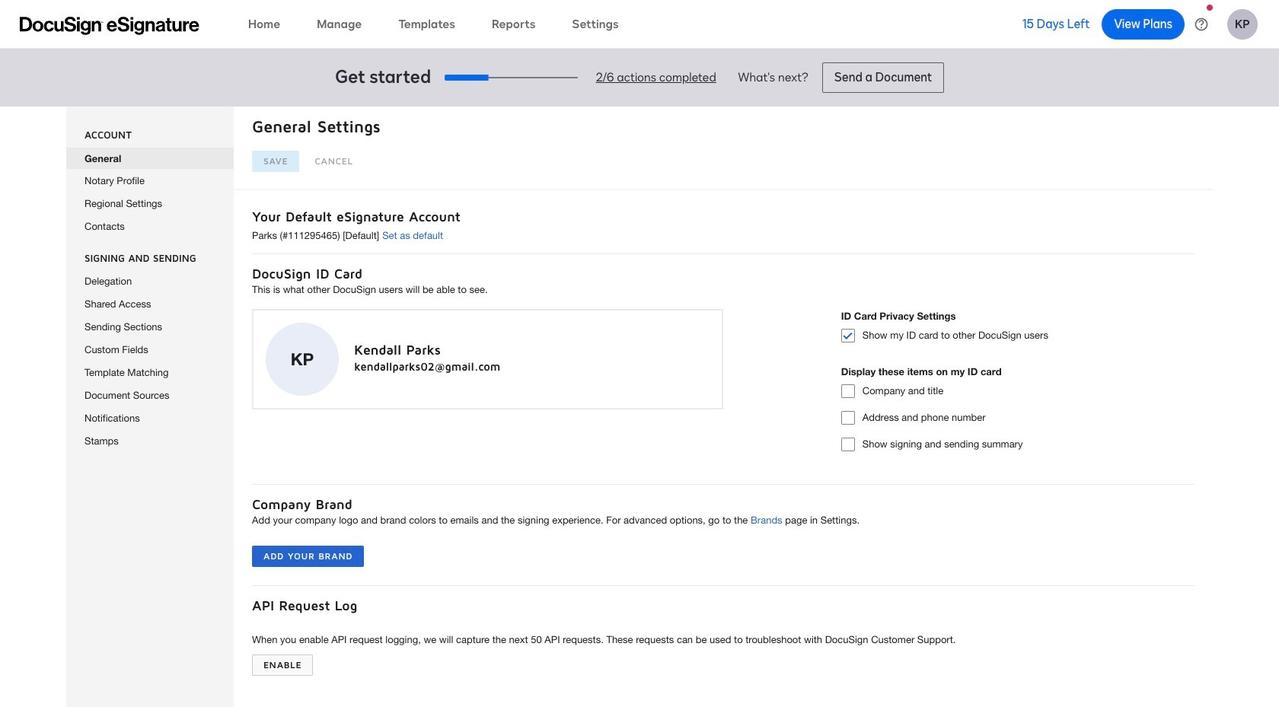 Task type: locate. For each thing, give the bounding box(es) containing it.
docusign esignature image
[[20, 16, 200, 35]]

upload or change your profile image image
[[291, 347, 314, 372]]



Task type: vqa. For each thing, say whether or not it's contained in the screenshot.
View Shared Folders icon
no



